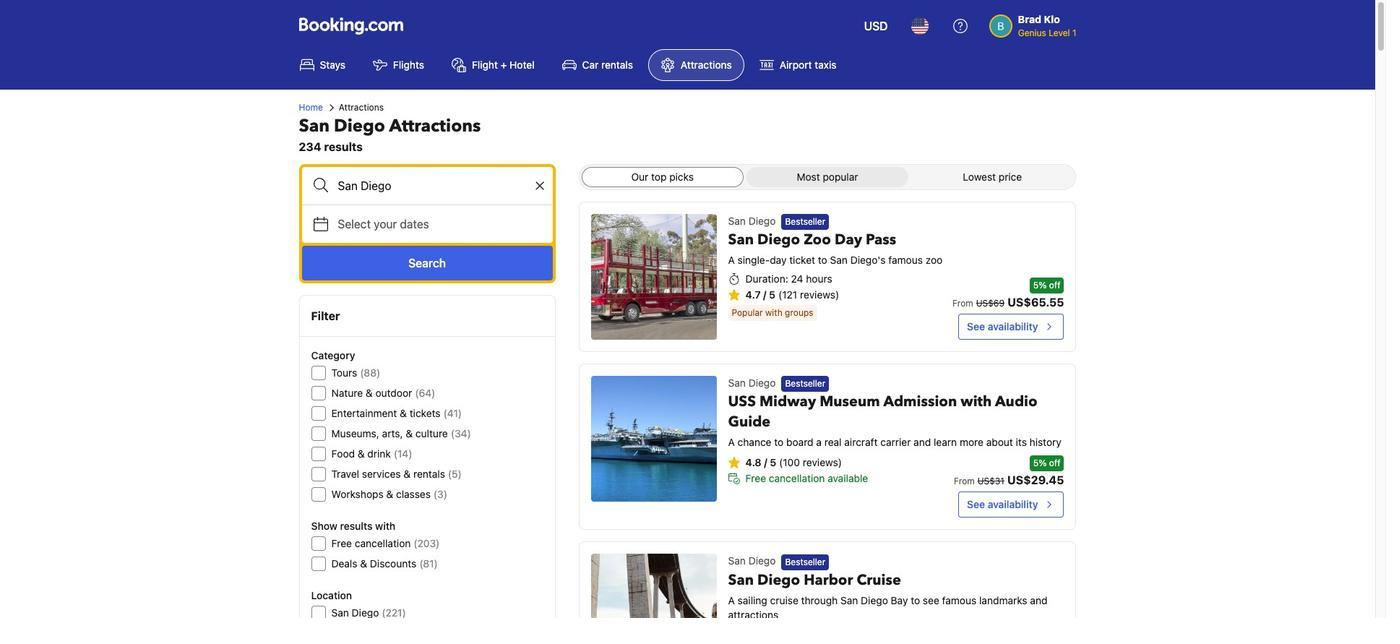 Task type: locate. For each thing, give the bounding box(es) containing it.
see
[[967, 320, 985, 333], [967, 498, 985, 511]]

3 bestseller from the top
[[785, 556, 826, 567]]

off for san diego zoo day pass
[[1049, 280, 1061, 291]]

4.7 / 5 (121 reviews)
[[746, 289, 839, 301]]

san diego up uss
[[728, 377, 776, 389]]

2 a from the top
[[728, 436, 735, 448]]

1 vertical spatial a
[[728, 436, 735, 448]]

to for diego
[[818, 254, 828, 266]]

free cancellation (203)
[[331, 537, 440, 549]]

diego
[[334, 114, 385, 138], [749, 215, 776, 227], [758, 230, 800, 250], [749, 377, 776, 389], [749, 555, 776, 567], [758, 570, 800, 590], [861, 594, 888, 606]]

us$65.55
[[1008, 296, 1064, 309]]

to left board
[[774, 436, 784, 448]]

1 vertical spatial off
[[1049, 458, 1061, 469]]

1 vertical spatial famous
[[942, 594, 977, 606]]

off up us$65.55
[[1049, 280, 1061, 291]]

san diego for san diego harbor cruise
[[728, 555, 776, 567]]

0 horizontal spatial rentals
[[413, 468, 445, 480]]

Where are you going? search field
[[302, 167, 553, 205]]

rentals right car
[[601, 59, 633, 71]]

outdoor
[[376, 387, 412, 399]]

sailing
[[738, 594, 768, 606]]

2 bestseller from the top
[[785, 378, 826, 389]]

through
[[801, 594, 838, 606]]

1 vertical spatial rentals
[[413, 468, 445, 480]]

2 horizontal spatial to
[[911, 594, 920, 606]]

san diego harbor cruise image
[[591, 554, 717, 618]]

duration:
[[746, 273, 789, 285]]

1 horizontal spatial free
[[746, 472, 766, 485]]

bestseller for harbor
[[785, 556, 826, 567]]

a left the single-
[[728, 254, 735, 266]]

1
[[1073, 27, 1077, 38]]

search
[[409, 257, 446, 270]]

& down "(88)"
[[366, 387, 373, 399]]

with down (121
[[766, 307, 783, 318]]

services
[[362, 468, 401, 480]]

1 vertical spatial to
[[774, 436, 784, 448]]

availability for san diego zoo day pass
[[988, 320, 1038, 333]]

most popular
[[797, 171, 859, 183]]

see down us$69
[[967, 320, 985, 333]]

to inside uss midway museum admission with audio guide a chance to board a real aircraft carrier and learn more about its history
[[774, 436, 784, 448]]

1 vertical spatial san diego
[[728, 377, 776, 389]]

1 vertical spatial free
[[331, 537, 352, 549]]

off
[[1049, 280, 1061, 291], [1049, 458, 1061, 469]]

0 vertical spatial 5
[[769, 289, 776, 301]]

0 vertical spatial attractions
[[681, 59, 732, 71]]

see
[[923, 594, 940, 606]]

diego right home link
[[334, 114, 385, 138]]

2 see from the top
[[967, 498, 985, 511]]

0 vertical spatial bestseller
[[785, 216, 826, 227]]

& for classes
[[386, 488, 393, 500]]

famous
[[889, 254, 923, 266], [942, 594, 977, 606]]

see down the 'us$31'
[[967, 498, 985, 511]]

see availability down us$69
[[967, 320, 1038, 333]]

& up museums, arts, & culture (34)
[[400, 407, 407, 419]]

san diego up the single-
[[728, 215, 776, 227]]

& left drink in the bottom of the page
[[358, 447, 365, 460]]

airport
[[780, 59, 812, 71]]

diego up day
[[758, 230, 800, 250]]

0 horizontal spatial to
[[774, 436, 784, 448]]

from inside 5% off from us$69 us$65.55
[[953, 298, 974, 309]]

5% up us$65.55
[[1034, 280, 1047, 291]]

flight
[[472, 59, 498, 71]]

show
[[311, 520, 337, 532]]

2 off from the top
[[1049, 458, 1061, 469]]

0 vertical spatial famous
[[889, 254, 923, 266]]

travel services & rentals (5)
[[331, 468, 462, 480]]

see availability down the 'us$31'
[[967, 498, 1038, 511]]

1 availability from the top
[[988, 320, 1038, 333]]

(100
[[779, 456, 800, 469]]

search button
[[302, 246, 553, 280]]

entertainment
[[331, 407, 397, 419]]

& for outdoor
[[366, 387, 373, 399]]

1 horizontal spatial famous
[[942, 594, 977, 606]]

off inside "5% off from us$31 us$29.45"
[[1049, 458, 1061, 469]]

off for uss midway museum admission with audio guide
[[1049, 458, 1061, 469]]

a inside san diego harbor cruise a sailing cruise through san diego bay to see famous landmarks and attractions
[[728, 594, 735, 606]]

reviews)
[[800, 289, 839, 301], [803, 456, 842, 469]]

hours
[[806, 273, 833, 285]]

museums,
[[331, 427, 379, 440]]

1 vertical spatial see availability
[[967, 498, 1038, 511]]

1 vertical spatial availability
[[988, 498, 1038, 511]]

5% inside "5% off from us$31 us$29.45"
[[1034, 458, 1047, 469]]

filter
[[311, 309, 340, 322]]

show results with
[[311, 520, 396, 532]]

rentals
[[601, 59, 633, 71], [413, 468, 445, 480]]

1 horizontal spatial and
[[1030, 594, 1048, 606]]

famous inside san diego harbor cruise a sailing cruise through san diego bay to see famous landmarks and attractions
[[942, 594, 977, 606]]

zoo
[[926, 254, 943, 266]]

1 vertical spatial cancellation
[[355, 537, 411, 549]]

0 vertical spatial results
[[324, 140, 363, 153]]

&
[[366, 387, 373, 399], [400, 407, 407, 419], [406, 427, 413, 440], [358, 447, 365, 460], [404, 468, 411, 480], [386, 488, 393, 500], [360, 557, 367, 570]]

reviews) down a
[[803, 456, 842, 469]]

cancellation for (203)
[[355, 537, 411, 549]]

1 vertical spatial with
[[961, 392, 992, 412]]

to up 'hours'
[[818, 254, 828, 266]]

popular with groups
[[732, 307, 814, 318]]

3 san diego from the top
[[728, 555, 776, 567]]

reviews) for 4.7 / 5 (121 reviews)
[[800, 289, 839, 301]]

groups
[[785, 307, 814, 318]]

2 vertical spatial a
[[728, 594, 735, 606]]

rentals up (3)
[[413, 468, 445, 480]]

1 5% from the top
[[1034, 280, 1047, 291]]

5% for uss midway museum admission with audio guide
[[1034, 458, 1047, 469]]

1 vertical spatial 5%
[[1034, 458, 1047, 469]]

0 vertical spatial a
[[728, 254, 735, 266]]

3 a from the top
[[728, 594, 735, 606]]

availability down us$69
[[988, 320, 1038, 333]]

car
[[582, 59, 599, 71]]

0 vertical spatial see
[[967, 320, 985, 333]]

tours
[[331, 367, 357, 379]]

bestseller for zoo
[[785, 216, 826, 227]]

& for tickets
[[400, 407, 407, 419]]

0 horizontal spatial with
[[375, 520, 396, 532]]

(34)
[[451, 427, 471, 440]]

0 vertical spatial /
[[764, 289, 767, 301]]

& right arts,
[[406, 427, 413, 440]]

1 vertical spatial see
[[967, 498, 985, 511]]

1 see availability from the top
[[967, 320, 1038, 333]]

0 vertical spatial and
[[914, 436, 931, 448]]

classes
[[396, 488, 431, 500]]

famous right see
[[942, 594, 977, 606]]

off down "history"
[[1049, 458, 1061, 469]]

5% for san diego zoo day pass
[[1034, 280, 1047, 291]]

results right 234 at the top of page
[[324, 140, 363, 153]]

a inside uss midway museum admission with audio guide a chance to board a real aircraft carrier and learn more about its history
[[728, 436, 735, 448]]

nature & outdoor (64)
[[331, 387, 435, 399]]

0 vertical spatial from
[[953, 298, 974, 309]]

1 horizontal spatial cancellation
[[769, 472, 825, 485]]

5 left (100
[[770, 456, 777, 469]]

/ right 4.8
[[764, 456, 767, 469]]

1 vertical spatial attractions
[[339, 102, 384, 113]]

& down (14) in the bottom of the page
[[404, 468, 411, 480]]

cancellation down 4.8 / 5 (100 reviews) at the right of the page
[[769, 472, 825, 485]]

& down travel services & rentals (5)
[[386, 488, 393, 500]]

+
[[501, 59, 507, 71]]

uss midway museum admission with audio guide a chance to board a real aircraft carrier and learn more about its history
[[728, 392, 1062, 448]]

lowest price
[[963, 171, 1022, 183]]

usd button
[[856, 9, 897, 43]]

availability down the 'us$31'
[[988, 498, 1038, 511]]

1 vertical spatial reviews)
[[803, 456, 842, 469]]

availability
[[988, 320, 1038, 333], [988, 498, 1038, 511]]

0 horizontal spatial famous
[[889, 254, 923, 266]]

a left "chance"
[[728, 436, 735, 448]]

to
[[818, 254, 828, 266], [774, 436, 784, 448], [911, 594, 920, 606]]

free down 4.8
[[746, 472, 766, 485]]

0 horizontal spatial and
[[914, 436, 931, 448]]

1 vertical spatial /
[[764, 456, 767, 469]]

san
[[299, 114, 330, 138], [728, 215, 746, 227], [728, 230, 754, 250], [830, 254, 848, 266], [728, 377, 746, 389], [728, 555, 746, 567], [728, 570, 754, 590], [841, 594, 858, 606]]

from left us$69
[[953, 298, 974, 309]]

and inside uss midway museum admission with audio guide a chance to board a real aircraft carrier and learn more about its history
[[914, 436, 931, 448]]

2 availability from the top
[[988, 498, 1038, 511]]

0 vertical spatial off
[[1049, 280, 1061, 291]]

to inside san diego zoo day pass a single-day ticket to san diego's famous zoo
[[818, 254, 828, 266]]

cancellation up 'deals & discounts (81)'
[[355, 537, 411, 549]]

results down workshops
[[340, 520, 373, 532]]

cruise
[[770, 594, 799, 606]]

0 horizontal spatial cancellation
[[355, 537, 411, 549]]

0 vertical spatial free
[[746, 472, 766, 485]]

2 see availability from the top
[[967, 498, 1038, 511]]

to left see
[[911, 594, 920, 606]]

duration: 24 hours
[[746, 273, 833, 285]]

cancellation for available
[[769, 472, 825, 485]]

0 vertical spatial san diego
[[728, 215, 776, 227]]

a left the sailing
[[728, 594, 735, 606]]

famous left zoo
[[889, 254, 923, 266]]

4.7
[[746, 289, 761, 301]]

bestseller for museum
[[785, 378, 826, 389]]

234
[[299, 140, 321, 153]]

location
[[311, 589, 352, 601]]

4.8 / 5 (100 reviews)
[[746, 456, 842, 469]]

price
[[999, 171, 1022, 183]]

1 san diego from the top
[[728, 215, 776, 227]]

day
[[770, 254, 787, 266]]

5% up us$29.45
[[1034, 458, 1047, 469]]

diego up cruise
[[758, 570, 800, 590]]

and left "learn"
[[914, 436, 931, 448]]

cancellation
[[769, 472, 825, 485], [355, 537, 411, 549]]

history
[[1030, 436, 1062, 448]]

2 vertical spatial to
[[911, 594, 920, 606]]

2 5% from the top
[[1034, 458, 1047, 469]]

& for discounts
[[360, 557, 367, 570]]

1 bestseller from the top
[[785, 216, 826, 227]]

0 vertical spatial reviews)
[[800, 289, 839, 301]]

off inside 5% off from us$69 us$65.55
[[1049, 280, 1061, 291]]

0 vertical spatial 5%
[[1034, 280, 1047, 291]]

/
[[764, 289, 767, 301], [764, 456, 767, 469]]

2 vertical spatial attractions
[[389, 114, 481, 138]]

1 vertical spatial from
[[954, 476, 975, 487]]

your account menu brad klo genius level 1 element
[[989, 7, 1083, 40]]

see availability
[[967, 320, 1038, 333], [967, 498, 1038, 511]]

1 vertical spatial 5
[[770, 456, 777, 469]]

reviews) for 4.8 / 5 (100 reviews)
[[803, 456, 842, 469]]

0 vertical spatial rentals
[[601, 59, 633, 71]]

0 vertical spatial see availability
[[967, 320, 1038, 333]]

1 horizontal spatial to
[[818, 254, 828, 266]]

free up deals
[[331, 537, 352, 549]]

5 left (121
[[769, 289, 776, 301]]

& for drink
[[358, 447, 365, 460]]

flight + hotel link
[[439, 49, 547, 81]]

2 san diego from the top
[[728, 377, 776, 389]]

museum
[[820, 392, 880, 412]]

attractions
[[681, 59, 732, 71], [339, 102, 384, 113], [389, 114, 481, 138]]

san diego
[[728, 215, 776, 227], [728, 377, 776, 389], [728, 555, 776, 567]]

bestseller up zoo
[[785, 216, 826, 227]]

/ right 4.7
[[764, 289, 767, 301]]

and right landmarks
[[1030, 594, 1048, 606]]

museums, arts, & culture (34)
[[331, 427, 471, 440]]

dates
[[400, 218, 429, 231]]

0 vertical spatial cancellation
[[769, 472, 825, 485]]

2 horizontal spatial with
[[961, 392, 992, 412]]

2 horizontal spatial attractions
[[681, 59, 732, 71]]

reviews) down 'hours'
[[800, 289, 839, 301]]

1 off from the top
[[1049, 280, 1061, 291]]

1 see from the top
[[967, 320, 985, 333]]

san diego up the sailing
[[728, 555, 776, 567]]

with left the audio
[[961, 392, 992, 412]]

(3)
[[434, 488, 447, 500]]

from left the 'us$31'
[[954, 476, 975, 487]]

5 for 4.7 / 5
[[769, 289, 776, 301]]

from inside "5% off from us$31 us$29.45"
[[954, 476, 975, 487]]

landmarks
[[980, 594, 1028, 606]]

nature
[[331, 387, 363, 399]]

popular
[[823, 171, 859, 183]]

1 horizontal spatial attractions
[[389, 114, 481, 138]]

5 for 4.8 / 5
[[770, 456, 777, 469]]

free cancellation available
[[746, 472, 868, 485]]

0 vertical spatial to
[[818, 254, 828, 266]]

1 horizontal spatial with
[[766, 307, 783, 318]]

5% inside 5% off from us$69 us$65.55
[[1034, 280, 1047, 291]]

1 vertical spatial bestseller
[[785, 378, 826, 389]]

san inside san diego attractions 234 results
[[299, 114, 330, 138]]

2 vertical spatial san diego
[[728, 555, 776, 567]]

bestseller up harbor on the bottom
[[785, 556, 826, 567]]

and for admission
[[914, 436, 931, 448]]

with up free cancellation (203)
[[375, 520, 396, 532]]

0 vertical spatial availability
[[988, 320, 1038, 333]]

car rentals link
[[550, 49, 646, 81]]

available
[[828, 472, 868, 485]]

1 a from the top
[[728, 254, 735, 266]]

and inside san diego harbor cruise a sailing cruise through san diego bay to see famous landmarks and attractions
[[1030, 594, 1048, 606]]

flights
[[393, 59, 424, 71]]

2 vertical spatial bestseller
[[785, 556, 826, 567]]

& right deals
[[360, 557, 367, 570]]

0 horizontal spatial free
[[331, 537, 352, 549]]

1 vertical spatial and
[[1030, 594, 1048, 606]]

bestseller up midway
[[785, 378, 826, 389]]



Task type: vqa. For each thing, say whether or not it's contained in the screenshot.
Real
yes



Task type: describe. For each thing, give the bounding box(es) containing it.
(41)
[[444, 407, 462, 419]]

deals
[[331, 557, 357, 570]]

diego up uss
[[749, 377, 776, 389]]

home link
[[299, 101, 323, 114]]

flights link
[[361, 49, 437, 81]]

diego inside san diego zoo day pass a single-day ticket to san diego's famous zoo
[[758, 230, 800, 250]]

and for cruise
[[1030, 594, 1048, 606]]

top
[[651, 171, 667, 183]]

lowest
[[963, 171, 996, 183]]

klo
[[1044, 13, 1060, 25]]

free for free cancellation available
[[746, 472, 766, 485]]

with inside uss midway museum admission with audio guide a chance to board a real aircraft carrier and learn more about its history
[[961, 392, 992, 412]]

(88)
[[360, 367, 380, 379]]

aircraft
[[845, 436, 878, 448]]

san diego for san diego zoo day pass
[[728, 215, 776, 227]]

guide
[[728, 412, 771, 432]]

audio
[[995, 392, 1038, 412]]

5% off from us$69 us$65.55
[[953, 280, 1064, 309]]

attractions link
[[648, 49, 744, 81]]

cruise
[[857, 570, 901, 590]]

5% off from us$31 us$29.45
[[954, 458, 1064, 487]]

board
[[787, 436, 814, 448]]

(121
[[779, 289, 798, 301]]

workshops & classes (3)
[[331, 488, 447, 500]]

workshops
[[331, 488, 384, 500]]

stays link
[[287, 49, 358, 81]]

arts,
[[382, 427, 403, 440]]

diego inside san diego attractions 234 results
[[334, 114, 385, 138]]

free for free cancellation (203)
[[331, 537, 352, 549]]

san diego zoo day pass a single-day ticket to san diego's famous zoo
[[728, 230, 943, 266]]

(81)
[[419, 557, 438, 570]]

(64)
[[415, 387, 435, 399]]

us$69
[[976, 298, 1005, 309]]

see availability for uss midway museum admission with audio guide
[[967, 498, 1038, 511]]

2 vertical spatial with
[[375, 520, 396, 532]]

picks
[[670, 171, 694, 183]]

1 vertical spatial results
[[340, 520, 373, 532]]

attractions
[[728, 608, 779, 618]]

diego up the sailing
[[749, 555, 776, 567]]

brad
[[1018, 13, 1042, 25]]

a inside san diego zoo day pass a single-day ticket to san diego's famous zoo
[[728, 254, 735, 266]]

san diego zoo day pass image
[[591, 214, 717, 340]]

hotel
[[510, 59, 535, 71]]

chance
[[738, 436, 772, 448]]

admission
[[884, 392, 957, 412]]

see availability for san diego zoo day pass
[[967, 320, 1038, 333]]

our
[[631, 171, 649, 183]]

from for pass
[[953, 298, 974, 309]]

day
[[835, 230, 862, 250]]

deals & discounts (81)
[[331, 557, 438, 570]]

travel
[[331, 468, 359, 480]]

flight + hotel
[[472, 59, 535, 71]]

ticket
[[790, 254, 815, 266]]

san diego harbor cruise a sailing cruise through san diego bay to see famous landmarks and attractions
[[728, 570, 1048, 618]]

real
[[825, 436, 842, 448]]

diego up the single-
[[749, 215, 776, 227]]

results inside san diego attractions 234 results
[[324, 140, 363, 153]]

taxis
[[815, 59, 837, 71]]

see for with
[[967, 498, 985, 511]]

from for with
[[954, 476, 975, 487]]

more
[[960, 436, 984, 448]]

booking.com image
[[299, 17, 403, 35]]

bay
[[891, 594, 908, 606]]

(14)
[[394, 447, 412, 460]]

diego down cruise
[[861, 594, 888, 606]]

your
[[374, 218, 397, 231]]

single-
[[738, 254, 770, 266]]

entertainment & tickets (41)
[[331, 407, 462, 419]]

midway
[[760, 392, 816, 412]]

famous inside san diego zoo day pass a single-day ticket to san diego's famous zoo
[[889, 254, 923, 266]]

4.8
[[746, 456, 762, 469]]

24
[[791, 273, 804, 285]]

(203)
[[414, 537, 440, 549]]

airport taxis link
[[747, 49, 849, 81]]

tickets
[[410, 407, 441, 419]]

see for pass
[[967, 320, 985, 333]]

select
[[338, 218, 371, 231]]

us$29.45
[[1008, 474, 1064, 487]]

home
[[299, 102, 323, 113]]

culture
[[416, 427, 448, 440]]

0 horizontal spatial attractions
[[339, 102, 384, 113]]

tours (88)
[[331, 367, 380, 379]]

(5)
[[448, 468, 462, 480]]

stays
[[320, 59, 346, 71]]

genius
[[1018, 27, 1047, 38]]

/ for 4.7
[[764, 289, 767, 301]]

san diego for uss midway museum admission with audio guide
[[728, 377, 776, 389]]

harbor
[[804, 570, 853, 590]]

carrier
[[881, 436, 911, 448]]

attractions inside san diego attractions 234 results
[[389, 114, 481, 138]]

/ for 4.8
[[764, 456, 767, 469]]

0 vertical spatial with
[[766, 307, 783, 318]]

select your dates
[[338, 218, 429, 231]]

uss midway museum admission with audio guide image
[[591, 376, 717, 502]]

most
[[797, 171, 820, 183]]

drink
[[368, 447, 391, 460]]

to inside san diego harbor cruise a sailing cruise through san diego bay to see famous landmarks and attractions
[[911, 594, 920, 606]]

us$31
[[978, 476, 1005, 487]]

category
[[311, 349, 355, 361]]

to for midway
[[774, 436, 784, 448]]

1 horizontal spatial rentals
[[601, 59, 633, 71]]

availability for uss midway museum admission with audio guide
[[988, 498, 1038, 511]]

popular
[[732, 307, 763, 318]]

about
[[987, 436, 1013, 448]]



